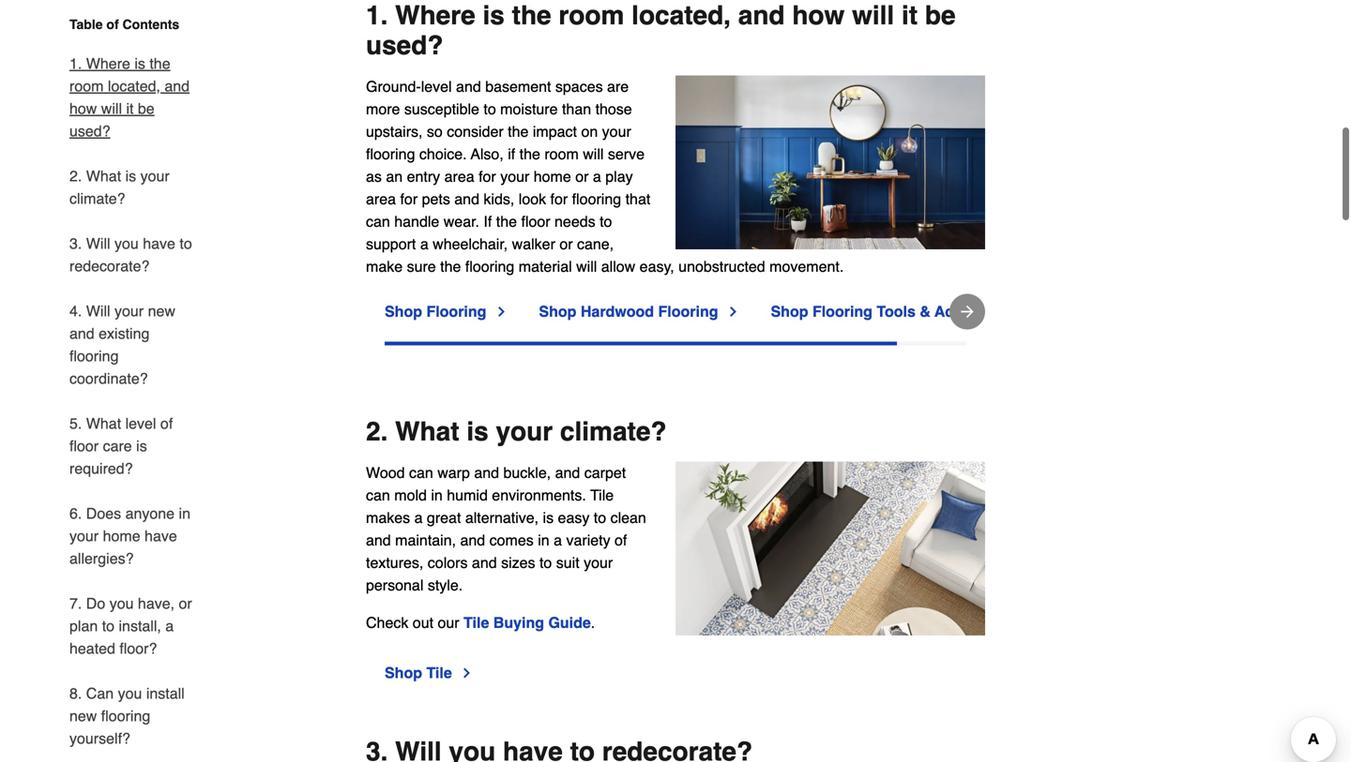 Task type: describe. For each thing, give the bounding box(es) containing it.
a up suit
[[554, 532, 562, 549]]

a inside 7. do you have, or plan to install, a heated floor?
[[165, 618, 174, 635]]

can inside ground-level and basement spaces are more susceptible to moisture than those upstairs, so consider the impact on your flooring choice. also, if the room will serve as an entry area for your home or a play area for pets and kids, look for flooring that can handle wear. if the floor needs to support a wheelchair, walker or cane, make sure the flooring material will allow easy, unobstructed movement.
[[366, 213, 390, 230]]

floor inside ground-level and basement spaces are more susceptible to moisture than those upstairs, so consider the impact on your flooring choice. also, if the room will serve as an entry area for your home or a play area for pets and kids, look for flooring that can handle wear. if the floor needs to support a wheelchair, walker or cane, make sure the flooring material will allow easy, unobstructed movement.
[[521, 213, 550, 230]]

contents
[[122, 17, 179, 32]]

shop tile link
[[385, 662, 475, 685]]

what for 2. what is your climate? "link"
[[86, 168, 121, 185]]

0 vertical spatial area
[[444, 168, 474, 185]]

level inside ground-level and basement spaces are more susceptible to moisture than those upstairs, so consider the impact on your flooring choice. also, if the room will serve as an entry area for your home or a play area for pets and kids, look for flooring that can handle wear. if the floor needs to support a wheelchair, walker or cane, make sure the flooring material will allow easy, unobstructed movement.
[[421, 78, 452, 95]]

shop flooring link
[[385, 301, 509, 323]]

your inside 4. will your new and existing flooring coordinate?
[[114, 303, 144, 320]]

alternative,
[[465, 509, 539, 527]]

walker
[[512, 235, 555, 253]]

be inside 1. where is the room located, and how will it be used? link
[[138, 100, 155, 117]]

a up sure
[[420, 235, 429, 253]]

comes
[[490, 532, 534, 549]]

your down if
[[500, 168, 530, 185]]

0 vertical spatial located,
[[632, 0, 731, 30]]

1 horizontal spatial 2. what is your climate?
[[366, 417, 667, 447]]

an entryway that's painted white on top and bright blue on the bottom with dark wood floors. image
[[676, 75, 985, 250]]

have inside 6. does anyone in your home have allergies?
[[145, 528, 177, 545]]

home inside ground-level and basement spaces are more susceptible to moisture than those upstairs, so consider the impact on your flooring choice. also, if the room will serve as an entry area for your home or a play area for pets and kids, look for flooring that can handle wear. if the floor needs to support a wheelchair, walker or cane, make sure the flooring material will allow easy, unobstructed movement.
[[534, 168, 571, 185]]

1. where is the room located, and how will it be used? inside 1. where is the room located, and how will it be used? link
[[69, 55, 190, 140]]

handle
[[394, 213, 439, 230]]

wear.
[[444, 213, 480, 230]]

consider
[[447, 123, 504, 140]]

flooring for shop flooring
[[426, 303, 487, 320]]

install
[[146, 686, 185, 703]]

have inside 3. will you have to redecorate?
[[143, 235, 175, 252]]

8. can you install new flooring yourself?
[[69, 686, 185, 748]]

sizes
[[501, 554, 535, 572]]

shop tile
[[385, 665, 452, 682]]

buckle,
[[503, 464, 551, 482]]

is down contents on the top of the page
[[135, 55, 145, 72]]

1 vertical spatial can
[[409, 464, 433, 482]]

textures,
[[366, 554, 424, 572]]

a up maintain,
[[414, 509, 423, 527]]

tools
[[877, 303, 916, 320]]

1. where is the room located, and how will it be used? link
[[69, 41, 195, 154]]

so
[[427, 123, 443, 140]]

easy
[[558, 509, 590, 527]]

out
[[413, 615, 434, 632]]

warp
[[438, 464, 470, 482]]

more
[[366, 100, 400, 118]]

variety
[[566, 532, 611, 549]]

table
[[69, 17, 103, 32]]

in inside 6. does anyone in your home have allergies?
[[179, 505, 190, 523]]

style.
[[428, 577, 463, 594]]

0 vertical spatial how
[[792, 0, 845, 30]]

those
[[595, 100, 632, 118]]

to inside 3. will you have to redecorate?
[[180, 235, 192, 252]]

anyone
[[125, 505, 175, 523]]

personal
[[366, 577, 424, 594]]

plan
[[69, 618, 98, 635]]

kids,
[[484, 190, 515, 208]]

ground-level and basement spaces are more susceptible to moisture than those upstairs, so consider the impact on your flooring choice. also, if the room will serve as an entry area for your home or a play area for pets and kids, look for flooring that can handle wear. if the floor needs to support a wheelchair, walker or cane, make sure the flooring material will allow easy, unobstructed movement.
[[366, 78, 844, 275]]

2 flooring from the left
[[658, 303, 718, 320]]

is up basement
[[483, 0, 505, 30]]

flooring down upstairs,
[[366, 145, 415, 163]]

1 vertical spatial 2.
[[366, 417, 388, 447]]

and inside 4. will your new and existing flooring coordinate?
[[69, 325, 94, 343]]

shop flooring
[[385, 303, 487, 320]]

shop for shop flooring tools & accessories
[[771, 303, 808, 320]]

allow
[[601, 258, 636, 275]]

does
[[86, 505, 121, 523]]

do
[[86, 595, 105, 613]]

than
[[562, 100, 591, 118]]

located, inside table of contents element
[[108, 77, 160, 95]]

flooring inside 4. will your new and existing flooring coordinate?
[[69, 348, 119, 365]]

flooring inside 8. can you install new flooring yourself?
[[101, 708, 150, 725]]

2. what is your climate? link
[[69, 154, 195, 221]]

2 vertical spatial can
[[366, 487, 390, 504]]

your inside the wood can warp and buckle, and carpet can mold in humid environments. tile makes a great alternative, is easy to clean and maintain, and comes in a variety of textures, colors and sizes to suit your personal style.
[[584, 554, 613, 572]]

is inside "5. what level of floor care is required?"
[[136, 438, 147, 455]]

shop for shop tile
[[385, 665, 422, 682]]

wood can warp and buckle, and carpet can mold in humid environments. tile makes a great alternative, is easy to clean and maintain, and comes in a variety of textures, colors and sizes to suit your personal style.
[[366, 464, 646, 594]]

8.
[[69, 686, 82, 703]]

pets
[[422, 190, 450, 208]]

chevron right image
[[726, 304, 741, 319]]

shop for shop flooring
[[385, 303, 422, 320]]

shop flooring tools & accessories
[[771, 303, 1023, 320]]

6. does anyone in your home have allergies? link
[[69, 492, 195, 582]]

sure
[[407, 258, 436, 275]]

if
[[508, 145, 515, 163]]

6. does anyone in your home have allergies?
[[69, 505, 190, 568]]

0 vertical spatial room
[[559, 0, 624, 30]]

can
[[86, 686, 114, 703]]

or inside 7. do you have, or plan to install, a heated floor?
[[179, 595, 192, 613]]

will for 3.
[[86, 235, 110, 252]]

to up 'variety' at left
[[594, 509, 606, 527]]

5.
[[69, 415, 82, 433]]

makes
[[366, 509, 410, 527]]

yourself?
[[69, 731, 130, 748]]

needs
[[555, 213, 596, 230]]

great
[[427, 509, 461, 527]]

what up warp
[[395, 417, 459, 447]]

support
[[366, 235, 416, 253]]

2. inside "link"
[[69, 168, 82, 185]]

used? inside table of contents element
[[69, 122, 110, 140]]

flooring for shop flooring tools & accessories
[[813, 303, 873, 320]]

tile inside "link"
[[426, 665, 452, 682]]

new inside 8. can you install new flooring yourself?
[[69, 708, 97, 725]]

your inside 6. does anyone in your home have allergies?
[[69, 528, 99, 545]]

wheelchair,
[[433, 235, 508, 253]]

entry
[[407, 168, 440, 185]]

check out our tile buying guide .
[[366, 615, 595, 632]]

unobstructed
[[679, 258, 765, 275]]

how inside 1. where is the room located, and how will it be used? link
[[69, 100, 97, 117]]

7. do you have, or plan to install, a heated floor?
[[69, 595, 192, 658]]

ground-
[[366, 78, 421, 95]]

clean
[[611, 509, 646, 527]]

easy,
[[640, 258, 674, 275]]

shop flooring tools & accessories link
[[771, 301, 1045, 323]]

it inside table of contents element
[[126, 100, 134, 117]]

mold
[[394, 487, 427, 504]]

cane,
[[577, 235, 614, 253]]

buying
[[493, 615, 544, 632]]

4. will your new and existing flooring coordinate? link
[[69, 289, 195, 402]]

you for do
[[110, 595, 134, 613]]

1. inside table of contents element
[[69, 55, 82, 72]]

coordinate?
[[69, 370, 148, 388]]

upstairs,
[[366, 123, 423, 140]]

look
[[519, 190, 546, 208]]

redecorate?
[[69, 258, 150, 275]]

care
[[103, 438, 132, 455]]

1 horizontal spatial climate?
[[560, 417, 667, 447]]

susceptible
[[404, 100, 479, 118]]

0 horizontal spatial for
[[400, 190, 418, 208]]

have,
[[138, 595, 175, 613]]

7.
[[69, 595, 82, 613]]

room inside ground-level and basement spaces are more susceptible to moisture than those upstairs, so consider the impact on your flooring choice. also, if the room will serve as an entry area for your home or a play area for pets and kids, look for flooring that can handle wear. if the floor needs to support a wheelchair, walker or cane, make sure the flooring material will allow easy, unobstructed movement.
[[545, 145, 579, 163]]

tile buying guide link
[[464, 615, 591, 632]]

you for will
[[114, 235, 139, 252]]



Task type: vqa. For each thing, say whether or not it's contained in the screenshot.
chevron right image inside the 'Shop Hardwood Flooring' link
yes



Task type: locate. For each thing, give the bounding box(es) containing it.
what
[[86, 168, 121, 185], [86, 415, 121, 433], [395, 417, 459, 447]]

you inside 7. do you have, or plan to install, a heated floor?
[[110, 595, 134, 613]]

will right 3.
[[86, 235, 110, 252]]

where inside table of contents element
[[86, 55, 130, 72]]

it
[[902, 0, 918, 30], [126, 100, 134, 117]]

shop for shop hardwood flooring
[[539, 303, 577, 320]]

room inside table of contents element
[[69, 77, 104, 95]]

flooring up needs
[[572, 190, 621, 208]]

what inside "link"
[[86, 168, 121, 185]]

1 horizontal spatial floor
[[521, 213, 550, 230]]

tile down 'our' at the bottom of the page
[[426, 665, 452, 682]]

1 horizontal spatial level
[[421, 78, 452, 95]]

1 horizontal spatial flooring
[[658, 303, 718, 320]]

new
[[148, 303, 175, 320], [69, 708, 97, 725]]

1 vertical spatial or
[[560, 235, 573, 253]]

is inside 2. what is your climate?
[[125, 168, 136, 185]]

3 flooring from the left
[[813, 303, 873, 320]]

can up mold
[[409, 464, 433, 482]]

are
[[607, 78, 629, 95]]

1 vertical spatial area
[[366, 190, 396, 208]]

4. will your new and existing flooring coordinate?
[[69, 303, 175, 388]]

also,
[[471, 145, 504, 163]]

what for 5. what level of floor care is required? link
[[86, 415, 121, 433]]

0 vertical spatial you
[[114, 235, 139, 252]]

is right the care
[[136, 438, 147, 455]]

0 horizontal spatial located,
[[108, 77, 160, 95]]

1 horizontal spatial or
[[560, 235, 573, 253]]

is
[[483, 0, 505, 30], [135, 55, 145, 72], [125, 168, 136, 185], [467, 417, 489, 447], [136, 438, 147, 455], [543, 509, 554, 527]]

floor down the 5.
[[69, 438, 99, 455]]

5. what level of floor care is required? link
[[69, 402, 195, 492]]

1 horizontal spatial for
[[479, 168, 496, 185]]

new up existing
[[148, 303, 175, 320]]

1 vertical spatial of
[[160, 415, 173, 433]]

0 vertical spatial it
[[902, 0, 918, 30]]

1 vertical spatial in
[[179, 505, 190, 523]]

chevron right image inside shop flooring link
[[494, 304, 509, 319]]

flooring up coordinate?
[[69, 348, 119, 365]]

your down those
[[602, 123, 631, 140]]

0 vertical spatial new
[[148, 303, 175, 320]]

area down choice.
[[444, 168, 474, 185]]

1 vertical spatial be
[[138, 100, 155, 117]]

shop hardwood flooring
[[539, 303, 718, 320]]

0 horizontal spatial tile
[[426, 665, 452, 682]]

1 horizontal spatial tile
[[464, 615, 489, 632]]

heated
[[69, 640, 115, 658]]

0 horizontal spatial chevron right image
[[460, 666, 475, 681]]

your inside "link"
[[140, 168, 170, 185]]

climate? up carpet at the left bottom
[[560, 417, 667, 447]]

new down the 8.
[[69, 708, 97, 725]]

to up consider
[[484, 100, 496, 118]]

is inside the wood can warp and buckle, and carpet can mold in humid environments. tile makes a great alternative, is easy to clean and maintain, and comes in a variety of textures, colors and sizes to suit your personal style.
[[543, 509, 554, 527]]

to inside 7. do you have, or plan to install, a heated floor?
[[102, 618, 115, 635]]

in
[[431, 487, 443, 504], [179, 505, 190, 523], [538, 532, 550, 549]]

in right anyone on the bottom left of page
[[179, 505, 190, 523]]

our
[[438, 615, 459, 632]]

where up the ground-
[[395, 0, 476, 30]]

1 horizontal spatial where
[[395, 0, 476, 30]]

climate? up 3.
[[69, 190, 125, 207]]

humid
[[447, 487, 488, 504]]

0 horizontal spatial home
[[103, 528, 140, 545]]

1. up the ground-
[[366, 0, 388, 30]]

what up 3. will you have to redecorate?
[[86, 168, 121, 185]]

material
[[519, 258, 572, 275]]

0 vertical spatial be
[[925, 0, 956, 30]]

1 vertical spatial room
[[69, 77, 104, 95]]

an overhead shot of a living room with a fireplace, sisal rug and spanish tile in blue and beige. image
[[676, 462, 985, 636]]

1 vertical spatial tile
[[464, 615, 489, 632]]

can down wood
[[366, 487, 390, 504]]

2 vertical spatial room
[[545, 145, 579, 163]]

2 will from the top
[[86, 303, 110, 320]]

home
[[534, 168, 571, 185], [103, 528, 140, 545]]

chevron right image right shop flooring
[[494, 304, 509, 319]]

of
[[106, 17, 119, 32], [160, 415, 173, 433], [615, 532, 627, 549]]

will inside 3. will you have to redecorate?
[[86, 235, 110, 252]]

shop inside shop flooring tools & accessories link
[[771, 303, 808, 320]]

will inside table of contents element
[[101, 100, 122, 117]]

0 horizontal spatial 1. where is the room located, and how will it be used?
[[69, 55, 190, 140]]

1 vertical spatial how
[[69, 100, 97, 117]]

level
[[421, 78, 452, 95], [125, 415, 156, 433]]

flooring down can
[[101, 708, 150, 725]]

flooring left tools
[[813, 303, 873, 320]]

you right do
[[110, 595, 134, 613]]

1. where is the room located, and how will it be used? up are
[[366, 0, 956, 60]]

what inside "5. what level of floor care is required?"
[[86, 415, 121, 433]]

you right can
[[118, 686, 142, 703]]

on
[[581, 123, 598, 140]]

0 horizontal spatial in
[[179, 505, 190, 523]]

2. what is your climate? up 'buckle,'
[[366, 417, 667, 447]]

used?
[[366, 30, 443, 60], [69, 122, 110, 140]]

you up redecorate?
[[114, 235, 139, 252]]

0 vertical spatial 2.
[[69, 168, 82, 185]]

or down needs
[[560, 235, 573, 253]]

guide
[[548, 615, 591, 632]]

install,
[[119, 618, 161, 635]]

tile inside the wood can warp and buckle, and carpet can mold in humid environments. tile makes a great alternative, is easy to clean and maintain, and comes in a variety of textures, colors and sizes to suit your personal style.
[[590, 487, 614, 504]]

in up "great"
[[431, 487, 443, 504]]

1 vertical spatial home
[[103, 528, 140, 545]]

environments.
[[492, 487, 586, 504]]

0 vertical spatial or
[[575, 168, 589, 185]]

chevron right image right shop tile
[[460, 666, 475, 681]]

if
[[484, 213, 492, 230]]

for
[[479, 168, 496, 185], [400, 190, 418, 208], [550, 190, 568, 208]]

1 horizontal spatial area
[[444, 168, 474, 185]]

is up warp
[[467, 417, 489, 447]]

floor inside "5. what level of floor care is required?"
[[69, 438, 99, 455]]

1 vertical spatial 2. what is your climate?
[[366, 417, 667, 447]]

climate? inside "link"
[[69, 190, 125, 207]]

have
[[143, 235, 175, 252], [145, 528, 177, 545]]

table of contents element
[[54, 15, 195, 763]]

in right the comes
[[538, 532, 550, 549]]

is down environments.
[[543, 509, 554, 527]]

level up the care
[[125, 415, 156, 433]]

used? up 2. what is your climate? "link"
[[69, 122, 110, 140]]

shop
[[385, 303, 422, 320], [539, 303, 577, 320], [771, 303, 808, 320], [385, 665, 422, 682]]

0 vertical spatial 2. what is your climate?
[[69, 168, 170, 207]]

impact
[[533, 123, 577, 140]]

2 vertical spatial in
[[538, 532, 550, 549]]

1 flooring from the left
[[426, 303, 487, 320]]

0 vertical spatial where
[[395, 0, 476, 30]]

for up "handle"
[[400, 190, 418, 208]]

0 vertical spatial floor
[[521, 213, 550, 230]]

3. will you have to redecorate? link
[[69, 221, 195, 289]]

0 vertical spatial have
[[143, 235, 175, 252]]

is down 1. where is the room located, and how will it be used? link
[[125, 168, 136, 185]]

your
[[602, 123, 631, 140], [140, 168, 170, 185], [500, 168, 530, 185], [114, 303, 144, 320], [496, 417, 553, 447], [69, 528, 99, 545], [584, 554, 613, 572]]

1 vertical spatial it
[[126, 100, 134, 117]]

shop down check
[[385, 665, 422, 682]]

1 horizontal spatial it
[[902, 0, 918, 30]]

for right 'look'
[[550, 190, 568, 208]]

2 horizontal spatial of
[[615, 532, 627, 549]]

0 horizontal spatial 2.
[[69, 168, 82, 185]]

home inside 6. does anyone in your home have allergies?
[[103, 528, 140, 545]]

3. will you have to redecorate?
[[69, 235, 192, 275]]

0 vertical spatial level
[[421, 78, 452, 95]]

1 horizontal spatial of
[[160, 415, 173, 433]]

chevron right image
[[494, 304, 509, 319], [460, 666, 475, 681]]

1 vertical spatial used?
[[69, 122, 110, 140]]

will
[[86, 235, 110, 252], [86, 303, 110, 320]]

0 horizontal spatial where
[[86, 55, 130, 72]]

wood
[[366, 464, 405, 482]]

room down impact
[[545, 145, 579, 163]]

floor up walker
[[521, 213, 550, 230]]

allergies?
[[69, 550, 134, 568]]

1 vertical spatial you
[[110, 595, 134, 613]]

shop down sure
[[385, 303, 422, 320]]

accessories
[[935, 303, 1023, 320]]

flooring left chevron right icon
[[658, 303, 718, 320]]

to up the cane,
[[600, 213, 612, 230]]

0 vertical spatial 1.
[[366, 0, 388, 30]]

2 horizontal spatial flooring
[[813, 303, 873, 320]]

how
[[792, 0, 845, 30], [69, 100, 97, 117]]

0 horizontal spatial 2. what is your climate?
[[69, 168, 170, 207]]

will inside 4. will your new and existing flooring coordinate?
[[86, 303, 110, 320]]

1 horizontal spatial chevron right image
[[494, 304, 509, 319]]

1 horizontal spatial located,
[[632, 0, 731, 30]]

flooring down sure
[[426, 303, 487, 320]]

0 vertical spatial home
[[534, 168, 571, 185]]

to left suit
[[540, 554, 552, 572]]

0 horizontal spatial or
[[179, 595, 192, 613]]

a down have,
[[165, 618, 174, 635]]

2. what is your climate? up 3. will you have to redecorate?
[[69, 168, 170, 207]]

your down 'variety' at left
[[584, 554, 613, 572]]

the inside table of contents element
[[150, 55, 170, 72]]

of inside "5. what level of floor care is required?"
[[160, 415, 173, 433]]

shop inside shop hardwood flooring link
[[539, 303, 577, 320]]

for down also,
[[479, 168, 496, 185]]

shop inside "shop tile" "link"
[[385, 665, 422, 682]]

room down table
[[69, 77, 104, 95]]

0 vertical spatial used?
[[366, 30, 443, 60]]

area down as
[[366, 190, 396, 208]]

2 horizontal spatial in
[[538, 532, 550, 549]]

make
[[366, 258, 403, 275]]

1.
[[366, 0, 388, 30], [69, 55, 82, 72]]

room
[[559, 0, 624, 30], [69, 77, 104, 95], [545, 145, 579, 163]]

to right plan
[[102, 618, 115, 635]]

required?
[[69, 460, 133, 478]]

shop down material
[[539, 303, 577, 320]]

new inside 4. will your new and existing flooring coordinate?
[[148, 303, 175, 320]]

located,
[[632, 0, 731, 30], [108, 77, 160, 95]]

.
[[591, 615, 595, 632]]

1 vertical spatial located,
[[108, 77, 160, 95]]

be
[[925, 0, 956, 30], [138, 100, 155, 117]]

hardwood
[[581, 303, 654, 320]]

arrow right image
[[958, 303, 977, 321]]

1 vertical spatial climate?
[[560, 417, 667, 447]]

level up "susceptible"
[[421, 78, 452, 95]]

1 horizontal spatial new
[[148, 303, 175, 320]]

you inside 3. will you have to redecorate?
[[114, 235, 139, 252]]

the
[[512, 0, 551, 30], [150, 55, 170, 72], [508, 123, 529, 140], [520, 145, 540, 163], [496, 213, 517, 230], [440, 258, 461, 275]]

2 vertical spatial or
[[179, 595, 192, 613]]

chevron right image inside "shop tile" "link"
[[460, 666, 475, 681]]

chevron right image for tile
[[460, 666, 475, 681]]

room up spaces
[[559, 0, 624, 30]]

0 vertical spatial of
[[106, 17, 119, 32]]

flooring
[[366, 145, 415, 163], [572, 190, 621, 208], [465, 258, 515, 275], [69, 348, 119, 365], [101, 708, 150, 725]]

5. what level of floor care is required?
[[69, 415, 173, 478]]

1 vertical spatial have
[[145, 528, 177, 545]]

chevron right image for flooring
[[494, 304, 509, 319]]

8. can you install new flooring yourself? link
[[69, 672, 195, 762]]

0 horizontal spatial level
[[125, 415, 156, 433]]

tile
[[590, 487, 614, 504], [464, 615, 489, 632], [426, 665, 452, 682]]

1. where is the room located, and how will it be used?
[[366, 0, 956, 60], [69, 55, 190, 140]]

play
[[606, 168, 633, 185]]

1 vertical spatial level
[[125, 415, 156, 433]]

2 vertical spatial you
[[118, 686, 142, 703]]

2. up 3.
[[69, 168, 82, 185]]

flooring down wheelchair,
[[465, 258, 515, 275]]

tile right 'our' at the bottom of the page
[[464, 615, 489, 632]]

your down 1. where is the room located, and how will it be used? link
[[140, 168, 170, 185]]

to down 2. what is your climate? "link"
[[180, 235, 192, 252]]

have down anyone on the bottom left of page
[[145, 528, 177, 545]]

shop inside shop flooring link
[[385, 303, 422, 320]]

you
[[114, 235, 139, 252], [110, 595, 134, 613], [118, 686, 142, 703]]

0 horizontal spatial of
[[106, 17, 119, 32]]

1 will from the top
[[86, 235, 110, 252]]

home up 'look'
[[534, 168, 571, 185]]

what up the care
[[86, 415, 121, 433]]

will right 4.
[[86, 303, 110, 320]]

or left the play at the top of page
[[575, 168, 589, 185]]

1. down table
[[69, 55, 82, 72]]

home down does
[[103, 528, 140, 545]]

0 horizontal spatial 1.
[[69, 55, 82, 72]]

0 vertical spatial tile
[[590, 487, 614, 504]]

0 horizontal spatial new
[[69, 708, 97, 725]]

1 vertical spatial chevron right image
[[460, 666, 475, 681]]

shop hardwood flooring link
[[539, 301, 741, 323]]

1 horizontal spatial be
[[925, 0, 956, 30]]

have up redecorate?
[[143, 235, 175, 252]]

2 horizontal spatial or
[[575, 168, 589, 185]]

a left the play at the top of page
[[593, 168, 601, 185]]

0 vertical spatial can
[[366, 213, 390, 230]]

1 horizontal spatial used?
[[366, 30, 443, 60]]

1 horizontal spatial how
[[792, 0, 845, 30]]

0 vertical spatial will
[[86, 235, 110, 252]]

spaces
[[555, 78, 603, 95]]

2. up wood
[[366, 417, 388, 447]]

can up 'support'
[[366, 213, 390, 230]]

1 vertical spatial new
[[69, 708, 97, 725]]

shop down movement.
[[771, 303, 808, 320]]

0 horizontal spatial how
[[69, 100, 97, 117]]

existing
[[99, 325, 150, 343]]

7. do you have, or plan to install, a heated floor? link
[[69, 582, 195, 672]]

1 horizontal spatial home
[[534, 168, 571, 185]]

serve
[[608, 145, 645, 163]]

check
[[366, 615, 409, 632]]

0 horizontal spatial used?
[[69, 122, 110, 140]]

moisture
[[500, 100, 558, 118]]

3.
[[69, 235, 82, 252]]

&
[[920, 303, 931, 320]]

colors
[[428, 554, 468, 572]]

used? up the ground-
[[366, 30, 443, 60]]

of inside the wood can warp and buckle, and carpet can mold in humid environments. tile makes a great alternative, is easy to clean and maintain, and comes in a variety of textures, colors and sizes to suit your personal style.
[[615, 532, 627, 549]]

will for 4.
[[86, 303, 110, 320]]

1 horizontal spatial in
[[431, 487, 443, 504]]

0 horizontal spatial climate?
[[69, 190, 125, 207]]

suit
[[556, 554, 580, 572]]

you for can
[[118, 686, 142, 703]]

4.
[[69, 303, 82, 320]]

level inside "5. what level of floor care is required?"
[[125, 415, 156, 433]]

floor?
[[120, 640, 157, 658]]

0 horizontal spatial be
[[138, 100, 155, 117]]

1 vertical spatial 1.
[[69, 55, 82, 72]]

0 vertical spatial in
[[431, 487, 443, 504]]

to
[[484, 100, 496, 118], [600, 213, 612, 230], [180, 235, 192, 252], [594, 509, 606, 527], [540, 554, 552, 572], [102, 618, 115, 635]]

2 horizontal spatial for
[[550, 190, 568, 208]]

or right have,
[[179, 595, 192, 613]]

you inside 8. can you install new flooring yourself?
[[118, 686, 142, 703]]

scrollbar
[[385, 342, 897, 346]]

2 vertical spatial of
[[615, 532, 627, 549]]

1 vertical spatial floor
[[69, 438, 99, 455]]

your up existing
[[114, 303, 144, 320]]

1. where is the room located, and how will it be used? down table of contents
[[69, 55, 190, 140]]

your up 'buckle,'
[[496, 417, 553, 447]]

2. what is your climate? inside "link"
[[69, 168, 170, 207]]

carpet
[[584, 464, 626, 482]]

1 horizontal spatial 1. where is the room located, and how will it be used?
[[366, 0, 956, 60]]

your down 6. on the left of the page
[[69, 528, 99, 545]]

0 horizontal spatial area
[[366, 190, 396, 208]]

0 horizontal spatial flooring
[[426, 303, 487, 320]]

0 horizontal spatial floor
[[69, 438, 99, 455]]

maintain,
[[395, 532, 456, 549]]

2 horizontal spatial tile
[[590, 487, 614, 504]]

where
[[395, 0, 476, 30], [86, 55, 130, 72]]

tile down carpet at the left bottom
[[590, 487, 614, 504]]

where down table of contents
[[86, 55, 130, 72]]



